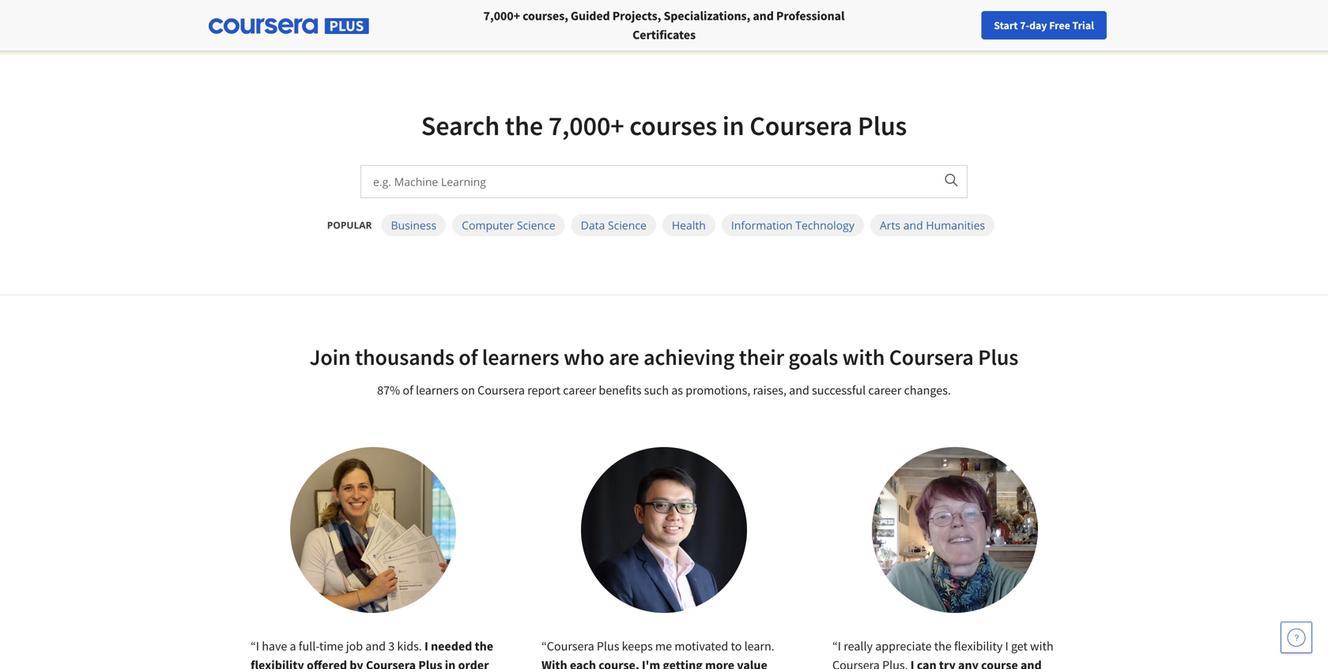 Task type: describe. For each thing, give the bounding box(es) containing it.
1 horizontal spatial the
[[505, 109, 543, 143]]

achieving
[[644, 343, 735, 371]]

changes.
[[904, 383, 951, 398]]

2 career from the left
[[868, 383, 901, 398]]

i for needed
[[424, 639, 428, 655]]

raises,
[[753, 383, 787, 398]]

search
[[421, 109, 500, 143]]

keeps
[[622, 639, 653, 655]]

day
[[1029, 18, 1047, 32]]

0 horizontal spatial of
[[403, 383, 413, 398]]

courses
[[630, 109, 717, 143]]

are
[[609, 343, 639, 371]]

courses,
[[523, 8, 568, 24]]

successful
[[812, 383, 866, 398]]

motivated
[[675, 639, 728, 655]]

data science button
[[571, 214, 656, 236]]

kids.
[[397, 639, 422, 655]]

business button
[[381, 214, 446, 236]]

and inside 7,000+ courses, guided projects, specializations, and professional certificates
[[753, 8, 774, 24]]

1 career from the left
[[563, 383, 596, 398]]

join thousands of learners who are achieving their goals with coursera plus
[[310, 343, 1018, 371]]

start 7-day free trial
[[994, 18, 1094, 32]]

time
[[319, 639, 343, 655]]

0 vertical spatial in
[[722, 109, 744, 143]]

promotions,
[[686, 383, 750, 398]]

report
[[527, 383, 560, 398]]

Search the 7,000+ courses in Coursera Plus text field
[[361, 166, 934, 198]]

1 horizontal spatial learners
[[482, 343, 559, 371]]

find your new career link
[[983, 16, 1098, 36]]

coursera plus keeps me motivated to learn.
[[547, 639, 774, 655]]

0 horizontal spatial learners
[[416, 383, 459, 398]]

have
[[262, 639, 287, 655]]

specializations,
[[664, 8, 750, 24]]

as
[[671, 383, 683, 398]]

computer
[[462, 218, 514, 233]]

thousands
[[355, 343, 454, 371]]

data
[[581, 218, 605, 233]]

science for data science
[[608, 218, 647, 233]]

coursera inside i needed the flexibility offered by coursera plus in orde
[[366, 658, 416, 670]]

3
[[388, 639, 395, 655]]

1 horizontal spatial of
[[459, 343, 478, 371]]

humanities
[[926, 218, 985, 233]]

learner image abigail p. image
[[290, 447, 456, 613]]

to
[[731, 639, 742, 655]]

and inside button
[[903, 218, 923, 233]]

projects,
[[612, 8, 661, 24]]

health button
[[662, 214, 715, 236]]

flexibility
[[251, 658, 304, 670]]

information
[[731, 218, 793, 233]]

professional
[[776, 8, 845, 24]]

needed
[[431, 639, 472, 655]]

such
[[644, 383, 669, 398]]

with
[[842, 343, 885, 371]]

7-
[[1020, 18, 1029, 32]]

career
[[1060, 18, 1090, 32]]

and right raises,
[[789, 383, 809, 398]]



Task type: vqa. For each thing, say whether or not it's contained in the screenshot.
the leftmost SCIENCE
yes



Task type: locate. For each thing, give the bounding box(es) containing it.
learner image inés k. image
[[872, 447, 1038, 613]]

the right the search in the left of the page
[[505, 109, 543, 143]]

arts and humanities
[[880, 218, 985, 233]]

0 horizontal spatial career
[[563, 383, 596, 398]]

learners
[[482, 343, 559, 371], [416, 383, 459, 398]]

1 science from the left
[[517, 218, 555, 233]]

0 horizontal spatial 7,000+
[[483, 8, 520, 24]]

1 horizontal spatial i
[[424, 639, 428, 655]]

find your new career
[[991, 18, 1090, 32]]

find
[[991, 18, 1011, 32]]

business
[[391, 218, 436, 233]]

on
[[461, 383, 475, 398]]

2 i from the left
[[424, 639, 428, 655]]

of
[[459, 343, 478, 371], [403, 383, 413, 398]]

1 vertical spatial learners
[[416, 383, 459, 398]]

0 horizontal spatial i
[[256, 639, 259, 655]]

health
[[672, 218, 706, 233]]

search the 7,000+ courses in coursera plus
[[421, 109, 907, 143]]

free
[[1049, 18, 1070, 32]]

arts
[[880, 218, 900, 233]]

science right computer
[[517, 218, 555, 233]]

information technology button
[[722, 214, 864, 236]]

i for have
[[256, 639, 259, 655]]

full-
[[299, 639, 319, 655]]

your
[[1014, 18, 1035, 32]]

career down who on the bottom
[[563, 383, 596, 398]]

goals
[[788, 343, 838, 371]]

computer science button
[[452, 214, 565, 236]]

the right needed
[[475, 639, 493, 655]]

1 vertical spatial the
[[475, 639, 493, 655]]

1 horizontal spatial science
[[608, 218, 647, 233]]

technology
[[795, 218, 854, 233]]

1 horizontal spatial in
[[722, 109, 744, 143]]

and right arts
[[903, 218, 923, 233]]

help center image
[[1287, 628, 1306, 647]]

data science
[[581, 218, 647, 233]]

i inside i needed the flexibility offered by coursera plus in orde
[[424, 639, 428, 655]]

i have a full-time job and 3 kids.
[[256, 639, 424, 655]]

science for computer science
[[517, 218, 555, 233]]

7,000+ courses, guided projects, specializations, and professional certificates
[[483, 8, 845, 43]]

arts and humanities button
[[870, 214, 995, 236]]

7,000+
[[483, 8, 520, 24], [548, 109, 624, 143]]

learners up "report"
[[482, 343, 559, 371]]

information technology
[[731, 218, 854, 233]]

start 7-day free trial button
[[981, 11, 1107, 40]]

0 horizontal spatial in
[[445, 658, 456, 670]]

a
[[290, 639, 296, 655]]

in right courses
[[722, 109, 744, 143]]

the inside i needed the flexibility offered by coursera plus in orde
[[475, 639, 493, 655]]

career down with
[[868, 383, 901, 398]]

start
[[994, 18, 1018, 32]]

0 horizontal spatial science
[[517, 218, 555, 233]]

coursera
[[750, 109, 852, 143], [889, 343, 974, 371], [478, 383, 525, 398], [547, 639, 594, 655], [366, 658, 416, 670]]

learner image shi jie f. image
[[581, 447, 747, 613]]

of right "87%"
[[403, 383, 413, 398]]

i right kids.
[[424, 639, 428, 655]]

trial
[[1072, 18, 1094, 32]]

2 science from the left
[[608, 218, 647, 233]]

i needed the flexibility offered by coursera plus in orde
[[251, 639, 493, 670]]

plus
[[858, 109, 907, 143], [978, 343, 1018, 371], [597, 639, 619, 655], [418, 658, 442, 670]]

benefits
[[599, 383, 641, 398]]

0 vertical spatial learners
[[482, 343, 559, 371]]

popular
[[327, 219, 372, 232]]

in down needed
[[445, 658, 456, 670]]

0 vertical spatial 7,000+
[[483, 8, 520, 24]]

7,000+ inside 7,000+ courses, guided projects, specializations, and professional certificates
[[483, 8, 520, 24]]

i
[[256, 639, 259, 655], [424, 639, 428, 655]]

of up on
[[459, 343, 478, 371]]

learners left on
[[416, 383, 459, 398]]

offered
[[307, 658, 347, 670]]

science right data
[[608, 218, 647, 233]]

None search field
[[217, 10, 597, 42]]

guided
[[571, 8, 610, 24]]

computer science
[[462, 218, 555, 233]]

87%
[[377, 383, 400, 398]]

science inside data science button
[[608, 218, 647, 233]]

learn.
[[744, 639, 774, 655]]

plus inside i needed the flexibility offered by coursera plus in orde
[[418, 658, 442, 670]]

1 horizontal spatial career
[[868, 383, 901, 398]]

0 horizontal spatial the
[[475, 639, 493, 655]]

me
[[655, 639, 672, 655]]

their
[[739, 343, 784, 371]]

and left professional
[[753, 8, 774, 24]]

1 horizontal spatial 7,000+
[[548, 109, 624, 143]]

1 vertical spatial 7,000+
[[548, 109, 624, 143]]

1 vertical spatial of
[[403, 383, 413, 398]]

and left 3
[[365, 639, 386, 655]]

i left have
[[256, 639, 259, 655]]

in
[[722, 109, 744, 143], [445, 658, 456, 670]]

by
[[350, 658, 363, 670]]

who
[[564, 343, 604, 371]]

1 i from the left
[[256, 639, 259, 655]]

87% of learners on coursera report career benefits such as promotions, raises, and successful career changes.
[[377, 383, 951, 398]]

0 vertical spatial of
[[459, 343, 478, 371]]

coursera plus image
[[209, 18, 369, 34]]

and
[[753, 8, 774, 24], [903, 218, 923, 233], [789, 383, 809, 398], [365, 639, 386, 655]]

the
[[505, 109, 543, 143], [475, 639, 493, 655]]

join
[[310, 343, 351, 371]]

1 vertical spatial in
[[445, 658, 456, 670]]

career
[[563, 383, 596, 398], [868, 383, 901, 398]]

0 vertical spatial the
[[505, 109, 543, 143]]

certificates
[[632, 27, 696, 43]]

in inside i needed the flexibility offered by coursera plus in orde
[[445, 658, 456, 670]]

science
[[517, 218, 555, 233], [608, 218, 647, 233]]

new
[[1037, 18, 1057, 32]]

job
[[346, 639, 363, 655]]

science inside the computer science button
[[517, 218, 555, 233]]



